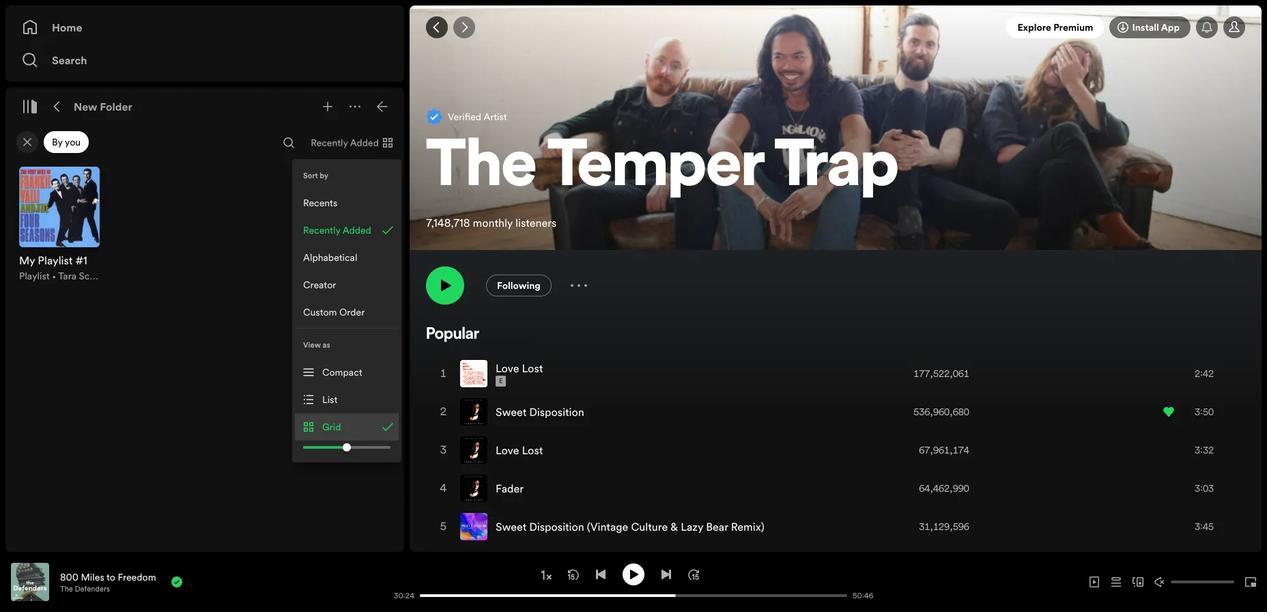 Task type: vqa. For each thing, say whether or not it's contained in the screenshot.
the top The Defenders
no



Task type: describe. For each thing, give the bounding box(es) containing it.
skip forward 15 seconds image
[[689, 569, 700, 580]]

custom
[[303, 305, 337, 319]]

fader cell
[[460, 470, 529, 507]]

love lost e
[[496, 361, 543, 386]]

explore
[[1018, 20, 1052, 34]]

3:50 cell
[[1164, 394, 1234, 431]]

7,148,718 monthly listeners
[[426, 215, 557, 230]]

&
[[671, 519, 678, 534]]

clear filters image
[[22, 137, 33, 148]]

miles
[[81, 570, 104, 584]]

volume off image
[[1155, 577, 1166, 587]]

order
[[340, 305, 365, 319]]

custom order button
[[295, 299, 399, 326]]

lost for love lost
[[522, 443, 543, 458]]

added for recently added button
[[343, 223, 372, 237]]

following button
[[486, 275, 552, 297]]

recently added button
[[295, 217, 399, 244]]

sweet for sweet disposition
[[496, 405, 527, 420]]

grid button
[[295, 413, 399, 441]]

love for love lost e
[[496, 361, 520, 376]]

the inside 800 miles to freedom the defenders
[[60, 584, 73, 594]]

you
[[65, 135, 81, 149]]

now playing: 800 miles to freedom by the defenders footer
[[11, 563, 383, 601]]

monthly
[[473, 215, 513, 230]]

defenders
[[75, 584, 110, 594]]

app
[[1162, 20, 1180, 34]]

recently added for recently added, grid view field
[[311, 136, 379, 150]]

recently added for recently added button
[[303, 223, 372, 237]]

search link
[[22, 46, 388, 74]]

recents
[[303, 196, 338, 210]]

alphabetical
[[303, 251, 358, 264]]

1 love lost link from the top
[[496, 361, 543, 376]]

skip back 15 seconds image
[[568, 569, 579, 580]]

search
[[52, 53, 87, 68]]

536,960,680
[[914, 405, 970, 419]]

install
[[1133, 20, 1160, 34]]

verified
[[448, 110, 482, 124]]

artist
[[484, 110, 507, 124]]

2 love lost link from the top
[[496, 443, 543, 458]]

sort by
[[303, 170, 329, 181]]

grid
[[322, 420, 341, 434]]

popular
[[426, 327, 480, 343]]

playlist
[[19, 269, 50, 283]]

explore premium
[[1018, 20, 1094, 34]]

800
[[60, 570, 79, 584]]

disposition for sweet disposition
[[530, 405, 585, 420]]

50:46
[[853, 591, 874, 601]]

love lost cell for 177,522,061
[[460, 355, 549, 392]]

previous image
[[596, 569, 607, 580]]

by
[[52, 135, 63, 149]]

sweet disposition cell
[[460, 394, 590, 431]]

love lost
[[496, 443, 543, 458]]

remix)
[[731, 519, 765, 534]]

800 miles to freedom the defenders
[[60, 570, 156, 594]]

sweet disposition
[[496, 405, 585, 420]]

compact button
[[295, 359, 399, 386]]

3:03
[[1196, 482, 1215, 496]]

play image
[[628, 569, 639, 580]]

2:42
[[1196, 367, 1215, 381]]

sort
[[303, 170, 318, 181]]

listeners
[[516, 215, 557, 230]]

connect to a device image
[[1133, 577, 1144, 587]]

trap
[[775, 136, 899, 201]]

7,148,718
[[426, 215, 470, 230]]

new
[[74, 99, 97, 114]]

to
[[107, 570, 115, 584]]

2:42 cell
[[1164, 355, 1234, 392]]

new folder button
[[71, 96, 135, 117]]

67,961,174
[[920, 444, 970, 457]]

group inside the main element
[[11, 158, 108, 291]]

view as menu
[[260, 329, 402, 462]]

love for love lost
[[496, 443, 520, 458]]



Task type: locate. For each thing, give the bounding box(es) containing it.
0 vertical spatial recently
[[311, 136, 348, 150]]

recently added up by
[[311, 136, 379, 150]]

Recently Added, Grid view field
[[300, 132, 402, 154]]

change speed image
[[540, 568, 553, 582]]

disposition
[[530, 405, 585, 420], [530, 519, 585, 534]]

love
[[496, 361, 520, 376], [496, 443, 520, 458]]

1 vertical spatial love lost cell
[[460, 432, 549, 469]]

install app
[[1133, 20, 1180, 34]]

fader
[[496, 481, 524, 496]]

go forward image
[[459, 22, 470, 33]]

disposition up change speed image
[[530, 519, 585, 534]]

e
[[499, 377, 503, 386]]

main element
[[5, 5, 404, 552]]

lost inside the love lost e
[[522, 361, 543, 376]]

30:24
[[394, 591, 415, 601]]

64,462,990
[[920, 482, 970, 496]]

0 horizontal spatial the
[[60, 584, 73, 594]]

800 miles to freedom link
[[60, 570, 156, 584]]

love lost link down sweet disposition cell
[[496, 443, 543, 458]]

next image
[[661, 569, 672, 580]]

added
[[350, 136, 379, 150], [343, 223, 372, 237]]

3:45 cell
[[1164, 509, 1234, 545]]

recently inside button
[[303, 223, 341, 237]]

player controls element
[[249, 563, 881, 601]]

recently for recently added, grid view field
[[311, 136, 348, 150]]

install app link
[[1110, 16, 1191, 38]]

creator button
[[295, 271, 399, 299]]

sweet inside cell
[[496, 519, 527, 534]]

as
[[323, 340, 330, 350]]

go back image
[[432, 22, 443, 33]]

recently added inside recently added, grid view field
[[311, 136, 379, 150]]

view as
[[303, 340, 330, 350]]

love lost cell up fader at the left bottom of the page
[[460, 432, 549, 469]]

1 vertical spatial recently
[[303, 223, 341, 237]]

lost for love lost e
[[522, 361, 543, 376]]

recently added inside recently added button
[[303, 223, 372, 237]]

0 vertical spatial added
[[350, 136, 379, 150]]

disposition for sweet disposition (vintage culture & lazy bear remix)
[[530, 519, 585, 534]]

recently up by
[[311, 136, 348, 150]]

love lost cell up sweet disposition cell
[[460, 355, 549, 392]]

group containing playlist
[[11, 158, 108, 291]]

3:45
[[1196, 520, 1215, 534]]

(vintage
[[587, 519, 629, 534]]

alphabetical button
[[295, 244, 399, 271]]

now playing view image
[[32, 569, 43, 580]]

recently
[[311, 136, 348, 150], [303, 223, 341, 237]]

177,522,061
[[914, 367, 970, 381]]

3:50
[[1196, 405, 1215, 419]]

sweet disposition (vintage culture & lazy bear remix)
[[496, 519, 765, 534]]

added up recents button
[[350, 136, 379, 150]]

list button
[[295, 386, 399, 413]]

freedom
[[118, 570, 156, 584]]

0 vertical spatial the
[[426, 136, 537, 201]]

love lost cell
[[460, 355, 549, 392], [460, 432, 549, 469]]

sweet down fader at the left bottom of the page
[[496, 519, 527, 534]]

love lost link
[[496, 361, 543, 376], [496, 443, 543, 458]]

1 disposition from the top
[[530, 405, 585, 420]]

premium
[[1054, 20, 1094, 34]]

recents button
[[295, 189, 399, 217]]

0 vertical spatial disposition
[[530, 405, 585, 420]]

search in your library image
[[284, 137, 295, 148]]

what's new image
[[1202, 22, 1213, 33]]

sweet
[[496, 405, 527, 420], [496, 519, 527, 534]]

top bar and user menu element
[[410, 5, 1262, 49]]

1 horizontal spatial the
[[426, 136, 537, 201]]

none search field inside the main element
[[278, 132, 300, 154]]

1 sweet from the top
[[496, 405, 527, 420]]

folder
[[100, 99, 132, 114]]

•
[[52, 269, 56, 283]]

compact
[[322, 365, 362, 379]]

1 love from the top
[[496, 361, 520, 376]]

the down verified artist
[[426, 136, 537, 201]]

sweet disposition (vintage culture & lazy bear remix) cell
[[460, 509, 770, 545]]

sweet disposition (vintage culture & lazy bear remix) link
[[496, 519, 765, 534]]

temper
[[548, 136, 764, 201]]

0 vertical spatial love lost cell
[[460, 355, 549, 392]]

1 vertical spatial recently added
[[303, 223, 372, 237]]

1 vertical spatial love lost link
[[496, 443, 543, 458]]

added up alphabetical button
[[343, 223, 372, 237]]

2 sweet from the top
[[496, 519, 527, 534]]

sweet disposition link
[[496, 405, 585, 420]]

None search field
[[278, 132, 300, 154]]

0 vertical spatial recently added
[[311, 136, 379, 150]]

creator
[[303, 278, 336, 292]]

verified artist
[[448, 110, 507, 124]]

new folder
[[74, 99, 132, 114]]

1 vertical spatial disposition
[[530, 519, 585, 534]]

view
[[303, 340, 321, 350]]

By you checkbox
[[44, 131, 89, 153]]

explore premium button
[[1007, 16, 1105, 38]]

sweet inside cell
[[496, 405, 527, 420]]

1 vertical spatial added
[[343, 223, 372, 237]]

1 vertical spatial love
[[496, 443, 520, 458]]

custom order
[[303, 305, 365, 319]]

the
[[426, 136, 537, 201], [60, 584, 73, 594]]

1 vertical spatial the
[[60, 584, 73, 594]]

the left the defenders
[[60, 584, 73, 594]]

disposition inside cell
[[530, 519, 585, 534]]

lazy
[[681, 519, 704, 534]]

the defenders link
[[60, 584, 110, 594]]

by you
[[52, 135, 81, 149]]

explicit element
[[496, 376, 506, 387]]

home
[[52, 20, 82, 35]]

love lost cell for 67,961,174
[[460, 432, 549, 469]]

lost right explicit element
[[522, 361, 543, 376]]

added inside button
[[343, 223, 372, 237]]

by
[[320, 170, 329, 181]]

love up e
[[496, 361, 520, 376]]

playlist •
[[19, 269, 58, 283]]

2 lost from the top
[[522, 443, 543, 458]]

2 love lost cell from the top
[[460, 432, 549, 469]]

recently added
[[311, 136, 379, 150], [303, 223, 372, 237]]

lost down sweet disposition link
[[522, 443, 543, 458]]

1 lost from the top
[[522, 361, 543, 376]]

1 love lost cell from the top
[[460, 355, 549, 392]]

added inside field
[[350, 136, 379, 150]]

recently for recently added button
[[303, 223, 341, 237]]

2 love from the top
[[496, 443, 520, 458]]

culture
[[631, 519, 668, 534]]

sort by menu
[[292, 159, 402, 329]]

group
[[11, 158, 108, 291]]

home link
[[22, 14, 388, 41]]

recently added up the "alphabetical"
[[303, 223, 372, 237]]

love lost link up e
[[496, 361, 543, 376]]

0 vertical spatial love
[[496, 361, 520, 376]]

31,129,596
[[920, 520, 970, 534]]

added for recently added, grid view field
[[350, 136, 379, 150]]

love inside the love lost e
[[496, 361, 520, 376]]

bear
[[707, 519, 729, 534]]

sweet for sweet disposition (vintage culture & lazy bear remix)
[[496, 519, 527, 534]]

1 vertical spatial sweet
[[496, 519, 527, 534]]

disposition inside cell
[[530, 405, 585, 420]]

the temper trap
[[426, 136, 899, 201]]

lost
[[522, 361, 543, 376], [522, 443, 543, 458]]

0 vertical spatial love lost link
[[496, 361, 543, 376]]

disposition up love lost
[[530, 405, 585, 420]]

1 vertical spatial lost
[[522, 443, 543, 458]]

following
[[497, 279, 541, 293]]

sweet down e
[[496, 405, 527, 420]]

love up fader at the left bottom of the page
[[496, 443, 520, 458]]

0 vertical spatial lost
[[522, 361, 543, 376]]

recently down 'recents'
[[303, 223, 341, 237]]

fader link
[[496, 481, 524, 496]]

recently inside field
[[311, 136, 348, 150]]

3:32
[[1196, 444, 1215, 457]]

2 disposition from the top
[[530, 519, 585, 534]]

0 vertical spatial sweet
[[496, 405, 527, 420]]

list
[[322, 393, 338, 406]]



